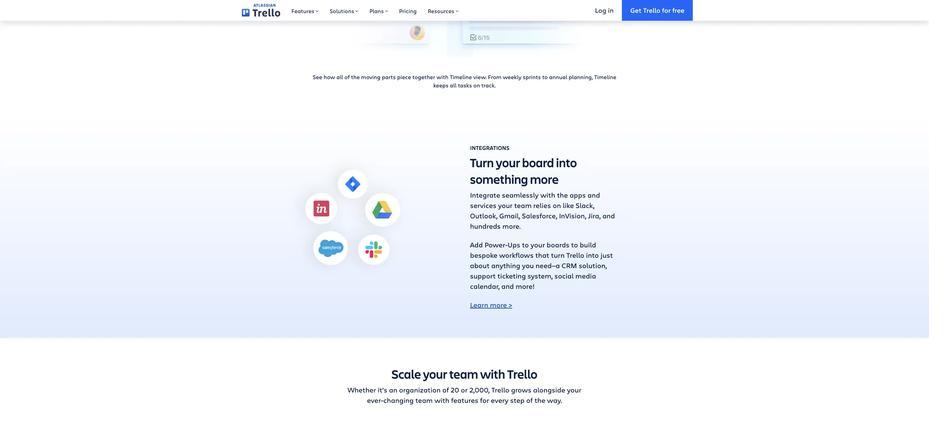 Task type: vqa. For each thing, say whether or not it's contained in the screenshot.
Recent popup button
no



Task type: locate. For each thing, give the bounding box(es) containing it.
team down seamlessly
[[515, 201, 532, 210]]

into up solution,
[[586, 251, 599, 260]]

and right jira,
[[603, 211, 615, 221]]

and
[[588, 191, 600, 200], [603, 211, 615, 221], [502, 282, 514, 291]]

1 vertical spatial more
[[490, 301, 507, 310]]

1 vertical spatial all
[[450, 82, 457, 89]]

1 horizontal spatial of
[[443, 386, 449, 395]]

1 horizontal spatial into
[[586, 251, 599, 260]]

0 vertical spatial for
[[663, 6, 671, 14]]

on down view.
[[474, 82, 480, 89]]

to right ups
[[522, 240, 529, 250]]

to right sprints
[[543, 73, 548, 81]]

all
[[337, 73, 343, 81], [450, 82, 457, 89]]

annual
[[549, 73, 568, 81]]

and up the slack,
[[588, 191, 600, 200]]

0 horizontal spatial timeline
[[450, 73, 472, 81]]

media
[[576, 272, 596, 281]]

scale your team with trello whether it's an organization of 20 or 2,000, trello grows alongside your ever-changing team with features for every step of the way.
[[348, 366, 582, 406]]

outlook,
[[470, 211, 498, 221]]

to
[[543, 73, 548, 81], [522, 240, 529, 250], [572, 240, 578, 250]]

more up relies
[[530, 171, 559, 188]]

into
[[556, 154, 577, 171], [586, 251, 599, 260]]

of left 20
[[443, 386, 449, 395]]

1 horizontal spatial for
[[663, 6, 671, 14]]

1 horizontal spatial timeline
[[595, 73, 617, 81]]

team up or
[[450, 366, 478, 383]]

support
[[470, 272, 496, 281]]

timeline right planning,
[[595, 73, 617, 81]]

more inside integrations turn your board into something more integrate seamlessly with the apps and services your team relies on like slack, outlook, gmail, salesforce, invision, jira, and hundreds more.
[[530, 171, 559, 188]]

for
[[663, 6, 671, 14], [480, 396, 489, 406]]

whether
[[348, 386, 376, 395]]

more left > on the right bottom of the page
[[490, 301, 507, 310]]

of right how
[[345, 73, 350, 81]]

0 vertical spatial into
[[556, 154, 577, 171]]

1 horizontal spatial all
[[450, 82, 457, 89]]

about
[[470, 261, 490, 271]]

of right step
[[527, 396, 533, 406]]

your right alongside at the bottom of the page
[[567, 386, 582, 395]]

your up gmail,
[[499, 201, 513, 210]]

1 vertical spatial the
[[557, 191, 568, 200]]

salesforce,
[[522, 211, 558, 221]]

crm
[[562, 261, 577, 271]]

turn
[[551, 251, 565, 260]]

0 vertical spatial more
[[530, 171, 559, 188]]

1 vertical spatial of
[[443, 386, 449, 395]]

solutions
[[330, 7, 354, 15]]

more
[[530, 171, 559, 188], [490, 301, 507, 310]]

pricing
[[399, 7, 417, 15]]

1 vertical spatial and
[[603, 211, 615, 221]]

1 vertical spatial into
[[586, 251, 599, 260]]

integrate
[[470, 191, 501, 200]]

with up keeps
[[437, 73, 449, 81]]

like
[[563, 201, 574, 210]]

integrations turn your board into something more integrate seamlessly with the apps and services your team relies on like slack, outlook, gmail, salesforce, invision, jira, and hundreds more.
[[470, 144, 615, 231]]

seamlessly
[[502, 191, 539, 200]]

0 vertical spatial of
[[345, 73, 350, 81]]

0 vertical spatial team
[[515, 201, 532, 210]]

0 horizontal spatial for
[[480, 396, 489, 406]]

the down alongside at the bottom of the page
[[535, 396, 546, 406]]

organization
[[399, 386, 441, 395]]

alongside
[[534, 386, 566, 395]]

hundreds
[[470, 222, 501, 231]]

the
[[351, 73, 360, 81], [557, 191, 568, 200], [535, 396, 546, 406]]

1 horizontal spatial the
[[535, 396, 546, 406]]

1 horizontal spatial team
[[450, 366, 478, 383]]

team
[[515, 201, 532, 210], [450, 366, 478, 383], [416, 396, 433, 406]]

with
[[437, 73, 449, 81], [541, 191, 556, 200], [480, 366, 505, 383], [435, 396, 450, 406]]

your up that
[[531, 240, 545, 250]]

into inside integrations turn your board into something more integrate seamlessly with the apps and services your team relies on like slack, outlook, gmail, salesforce, invision, jira, and hundreds more.
[[556, 154, 577, 171]]

1 vertical spatial for
[[480, 396, 489, 406]]

add
[[470, 240, 483, 250]]

0 horizontal spatial into
[[556, 154, 577, 171]]

the inside see how all of the moving parts piece together with timeline view. from weekly sprints to annual planning, timeline keeps all tasks on track.
[[351, 73, 360, 81]]

0 horizontal spatial all
[[337, 73, 343, 81]]

trello up every at the right bottom of page
[[492, 386, 510, 395]]

on left like
[[553, 201, 561, 210]]

2 horizontal spatial the
[[557, 191, 568, 200]]

the up like
[[557, 191, 568, 200]]

planning,
[[569, 73, 593, 81]]

2 vertical spatial the
[[535, 396, 546, 406]]

to inside see how all of the moving parts piece together with timeline view. from weekly sprints to annual planning, timeline keeps all tasks on track.
[[543, 73, 548, 81]]

solutions button
[[324, 0, 364, 21]]

with up relies
[[541, 191, 556, 200]]

2 horizontal spatial of
[[527, 396, 533, 406]]

and down the ticketing
[[502, 282, 514, 291]]

with up '2,000,'
[[480, 366, 505, 383]]

for left free
[[663, 6, 671, 14]]

2 vertical spatial team
[[416, 396, 433, 406]]

2 vertical spatial and
[[502, 282, 514, 291]]

0 horizontal spatial and
[[502, 282, 514, 291]]

plans
[[370, 7, 384, 15]]

and inside add power-ups to your boards to build bespoke workflows that turn trello into just about anything you need—a crm solution, support ticketing system, social media calendar, and more!
[[502, 282, 514, 291]]

the left moving on the left top
[[351, 73, 360, 81]]

into right board
[[556, 154, 577, 171]]

0 horizontal spatial on
[[474, 82, 480, 89]]

0 horizontal spatial of
[[345, 73, 350, 81]]

add power-ups to your boards to build bespoke workflows that turn trello into just about anything you need—a crm solution, support ticketing system, social media calendar, and more!
[[470, 240, 613, 291]]

together
[[413, 73, 435, 81]]

0 horizontal spatial the
[[351, 73, 360, 81]]

or
[[461, 386, 468, 395]]

all right how
[[337, 73, 343, 81]]

tasks
[[458, 82, 472, 89]]

trello up grows
[[508, 366, 538, 383]]

for inside scale your team with trello whether it's an organization of 20 or 2,000, trello grows alongside your ever-changing team with features for every step of the way.
[[480, 396, 489, 406]]

with inside see how all of the moving parts piece together with timeline view. from weekly sprints to annual planning, timeline keeps all tasks on track.
[[437, 73, 449, 81]]

1 vertical spatial on
[[553, 201, 561, 210]]

trello inside add power-ups to your boards to build bespoke workflows that turn trello into just about anything you need—a crm solution, support ticketing system, social media calendar, and more!
[[567, 251, 585, 260]]

0 horizontal spatial team
[[416, 396, 433, 406]]

1 horizontal spatial more
[[530, 171, 559, 188]]

log
[[595, 6, 607, 14]]

all left the tasks
[[450, 82, 457, 89]]

timeline up the tasks
[[450, 73, 472, 81]]

step
[[511, 396, 525, 406]]

2 vertical spatial of
[[527, 396, 533, 406]]

0 vertical spatial the
[[351, 73, 360, 81]]

for down '2,000,'
[[480, 396, 489, 406]]

to left build
[[572, 240, 578, 250]]

0 vertical spatial and
[[588, 191, 600, 200]]

of
[[345, 73, 350, 81], [443, 386, 449, 395], [527, 396, 533, 406]]

1 horizontal spatial to
[[543, 73, 548, 81]]

2 horizontal spatial team
[[515, 201, 532, 210]]

1 horizontal spatial on
[[553, 201, 561, 210]]

in
[[608, 6, 614, 14]]

on inside see how all of the moving parts piece together with timeline view. from weekly sprints to annual planning, timeline keeps all tasks on track.
[[474, 82, 480, 89]]

trello
[[644, 6, 661, 14], [567, 251, 585, 260], [508, 366, 538, 383], [492, 386, 510, 395]]

trello up crm
[[567, 251, 585, 260]]

0 vertical spatial on
[[474, 82, 480, 89]]

pricing link
[[394, 0, 423, 21]]

calendar,
[[470, 282, 500, 291]]

log in
[[595, 6, 614, 14]]

team down 'organization'
[[416, 396, 433, 406]]

your
[[496, 154, 520, 171], [499, 201, 513, 210], [531, 240, 545, 250], [423, 366, 448, 383], [567, 386, 582, 395]]

ever-
[[367, 396, 384, 406]]

you
[[522, 261, 534, 271]]

graphic showing a few of the tools that trello integrates with. image
[[273, 145, 426, 298]]



Task type: describe. For each thing, give the bounding box(es) containing it.
track.
[[482, 82, 496, 89]]

20
[[451, 386, 459, 395]]

way.
[[548, 396, 562, 406]]

that
[[536, 251, 550, 260]]

power-
[[485, 240, 508, 250]]

learn
[[470, 301, 489, 310]]

with inside integrations turn your board into something more integrate seamlessly with the apps and services your team relies on like slack, outlook, gmail, salesforce, invision, jira, and hundreds more.
[[541, 191, 556, 200]]

of inside see how all of the moving parts piece together with timeline view. from weekly sprints to annual planning, timeline keeps all tasks on track.
[[345, 73, 350, 81]]

it's
[[378, 386, 388, 395]]

an
[[389, 386, 398, 395]]

free
[[673, 6, 685, 14]]

resources button
[[423, 0, 464, 21]]

1 timeline from the left
[[450, 73, 472, 81]]

1 horizontal spatial and
[[588, 191, 600, 200]]

2 horizontal spatial to
[[572, 240, 578, 250]]

relies
[[534, 201, 551, 210]]

2,000,
[[470, 386, 490, 395]]

the inside integrations turn your board into something more integrate seamlessly with the apps and services your team relies on like slack, outlook, gmail, salesforce, invision, jira, and hundreds more.
[[557, 191, 568, 200]]

changing
[[384, 396, 414, 406]]

just
[[601, 251, 613, 260]]

view.
[[474, 73, 487, 81]]

bespoke
[[470, 251, 498, 260]]

services
[[470, 201, 497, 210]]

resources
[[428, 7, 455, 15]]

ticketing
[[498, 272, 526, 281]]

more!
[[516, 282, 535, 291]]

social
[[555, 272, 574, 281]]

integrations
[[470, 144, 510, 152]]

features
[[292, 7, 315, 15]]

piece
[[397, 73, 411, 81]]

2 horizontal spatial and
[[603, 211, 615, 221]]

slack,
[[576, 201, 595, 210]]

learn more >
[[470, 301, 513, 310]]

ups
[[508, 240, 521, 250]]

every
[[491, 396, 509, 406]]

trello right get
[[644, 6, 661, 14]]

with left features
[[435, 396, 450, 406]]

on inside integrations turn your board into something more integrate seamlessly with the apps and services your team relies on like slack, outlook, gmail, salesforce, invision, jira, and hundreds more.
[[553, 201, 561, 210]]

need—a
[[536, 261, 560, 271]]

invision,
[[559, 211, 587, 221]]

2 timeline from the left
[[595, 73, 617, 81]]

gmail,
[[500, 211, 521, 221]]

build
[[580, 240, 597, 250]]

solution,
[[579, 261, 607, 271]]

moving
[[361, 73, 381, 81]]

1 vertical spatial team
[[450, 366, 478, 383]]

features
[[451, 396, 479, 406]]

system,
[[528, 272, 553, 281]]

team inside integrations turn your board into something more integrate seamlessly with the apps and services your team relies on like slack, outlook, gmail, salesforce, invision, jira, and hundreds more.
[[515, 201, 532, 210]]

weekly
[[503, 73, 522, 81]]

log in link
[[587, 0, 622, 21]]

the inside scale your team with trello whether it's an organization of 20 or 2,000, trello grows alongside your ever-changing team with features for every step of the way.
[[535, 396, 546, 406]]

boards
[[547, 240, 570, 250]]

jira,
[[588, 211, 601, 221]]

your down integrations
[[496, 154, 520, 171]]

parts
[[382, 73, 396, 81]]

keeps
[[434, 82, 449, 89]]

0 horizontal spatial more
[[490, 301, 507, 310]]

>
[[509, 301, 513, 310]]

grows
[[511, 386, 532, 395]]

0 vertical spatial all
[[337, 73, 343, 81]]

see
[[313, 73, 322, 81]]

scale
[[392, 366, 421, 383]]

features button
[[286, 0, 324, 21]]

turn
[[470, 154, 494, 171]]

see how all of the moving parts piece together with timeline view. from weekly sprints to annual planning, timeline keeps all tasks on track.
[[313, 73, 617, 89]]

0 horizontal spatial to
[[522, 240, 529, 250]]

more.
[[503, 222, 521, 231]]

atlassian trello image
[[242, 4, 281, 17]]

your up 'organization'
[[423, 366, 448, 383]]

your inside add power-ups to your boards to build bespoke workflows that turn trello into just about anything you need—a crm solution, support ticketing system, social media calendar, and more!
[[531, 240, 545, 250]]

into inside add power-ups to your boards to build bespoke workflows that turn trello into just about anything you need—a crm solution, support ticketing system, social media calendar, and more!
[[586, 251, 599, 260]]

from
[[488, 73, 502, 81]]

learn more > link
[[470, 301, 513, 310]]

something
[[470, 171, 528, 188]]

get
[[631, 6, 642, 14]]

board
[[522, 154, 554, 171]]

anything
[[492, 261, 521, 271]]

sprints
[[523, 73, 541, 81]]

workflows
[[500, 251, 534, 260]]

get trello for free
[[631, 6, 685, 14]]

apps
[[570, 191, 586, 200]]

how
[[324, 73, 335, 81]]

get trello for free link
[[622, 0, 693, 21]]

plans button
[[364, 0, 394, 21]]



